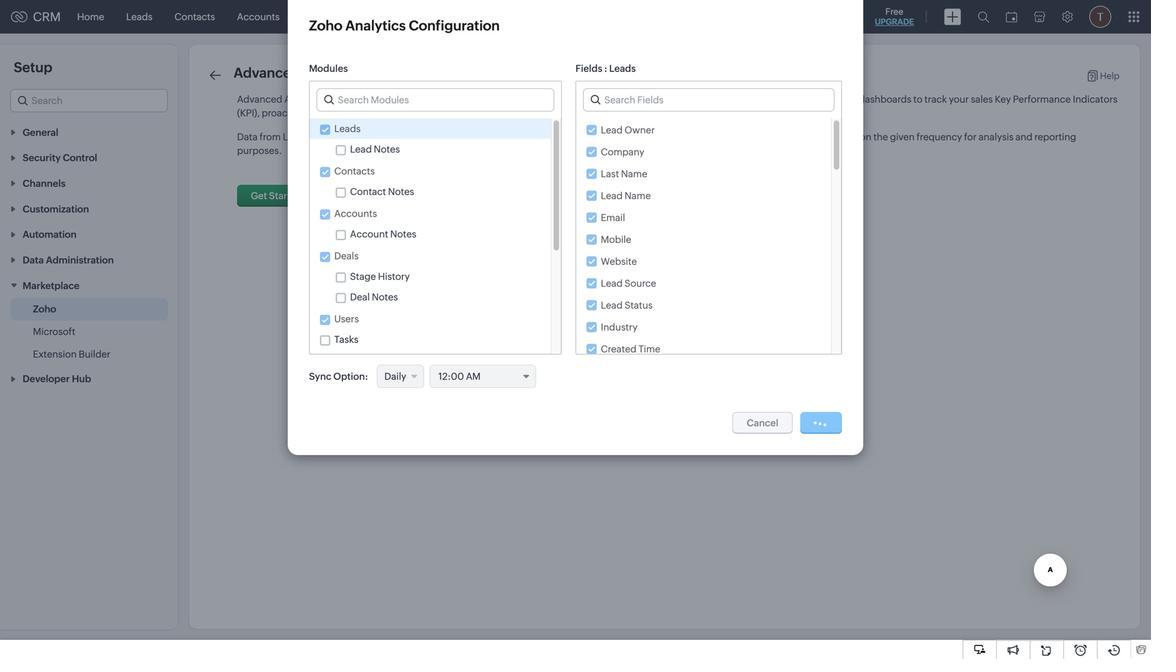 Task type: describe. For each thing, give the bounding box(es) containing it.
and right "reports"
[[840, 94, 857, 105]]

contacts
[[174, 11, 215, 22]]

create menu element
[[936, 0, 970, 33]]

home link
[[66, 0, 115, 33]]

modules
[[547, 132, 585, 143]]

1 you from the left
[[427, 94, 443, 105]]

data from leads, contacts, accounts, deals, users and other selected modules will be automatically synchronized with zoho analytics based on the given frequency for analysis and reporting purposes.
[[237, 132, 1077, 156]]

profile image
[[1090, 6, 1112, 28]]

other
[[481, 132, 505, 143]]

organize
[[456, 94, 495, 105]]

get started button
[[237, 185, 316, 207]]

:
[[365, 371, 368, 382]]

reporting
[[1035, 132, 1077, 143]]

free
[[886, 7, 904, 17]]

will
[[587, 132, 602, 143]]

analytics for advanced analytics for zoho crm enables you to organize your zoho crm data the way you want. you can easily create powerful reports and dashboards to track your sales key performance indicators (kpi), proactively manage your sales pipeline, optimize your sales and marketing execution, and much more.
[[284, 94, 325, 105]]

calls
[[458, 11, 479, 22]]

performance
[[1013, 94, 1071, 105]]

analysis
[[979, 132, 1014, 143]]

reports
[[806, 94, 838, 105]]

leads
[[126, 11, 153, 22]]

your down "organize" on the top of page
[[479, 108, 499, 119]]

crm up 'marketing'
[[544, 94, 566, 105]]

based
[[831, 132, 858, 143]]

deals
[[302, 11, 326, 22]]

from
[[260, 132, 281, 143]]

data
[[237, 132, 258, 143]]

crm up enables
[[424, 65, 456, 81]]

your right manage at the left top of the page
[[351, 108, 371, 119]]

zoho inside marketplace 'region'
[[33, 304, 56, 315]]

dashboards
[[859, 94, 912, 105]]

purposes.
[[237, 145, 282, 156]]

1 to from the left
[[445, 94, 454, 105]]

marketplace
[[23, 281, 80, 291]]

marketplace button
[[0, 273, 178, 298]]

tasks
[[348, 11, 372, 22]]

for for advanced analytics for zoho crm
[[366, 65, 385, 81]]

search element
[[970, 0, 998, 34]]

get started
[[251, 191, 302, 201]]

meetings link
[[383, 0, 447, 33]]

users
[[435, 132, 460, 143]]

create
[[734, 94, 762, 105]]

option
[[333, 371, 365, 382]]

get
[[251, 191, 267, 201]]

more.
[[687, 108, 713, 119]]

execution,
[[591, 108, 638, 119]]

and up selected
[[525, 108, 542, 119]]

crm link
[[11, 10, 61, 24]]

1 horizontal spatial sales
[[501, 108, 523, 119]]

and left "other"
[[462, 132, 479, 143]]

much
[[659, 108, 685, 119]]

configuration
[[409, 18, 500, 34]]

your right "organize" on the top of page
[[497, 94, 517, 105]]

tasks link
[[337, 0, 383, 33]]

Daily field
[[377, 365, 424, 389]]

analytics inside data from leads, contacts, accounts, deals, users and other selected modules will be automatically synchronized with zoho analytics based on the given frequency for analysis and reporting purposes.
[[788, 132, 829, 143]]

daily
[[384, 371, 406, 382]]

your right track
[[949, 94, 969, 105]]

2 to from the left
[[914, 94, 923, 105]]

builder
[[79, 349, 110, 360]]

advanced for advanced analytics for zoho crm enables you to organize your zoho crm data the way you want. you can easily create powerful reports and dashboards to track your sales key performance indicators (kpi), proactively manage your sales pipeline, optimize your sales and marketing execution, and much more.
[[237, 94, 282, 105]]

contacts link
[[164, 0, 226, 33]]

calendar image
[[1006, 11, 1018, 22]]

optimize
[[438, 108, 477, 119]]

2 horizontal spatial sales
[[971, 94, 993, 105]]

contacts,
[[314, 132, 357, 143]]

and down want.
[[640, 108, 657, 119]]

frequency
[[917, 132, 962, 143]]

leads link
[[115, 0, 164, 33]]

manage
[[313, 108, 349, 119]]

zoho inside data from leads, contacts, accounts, deals, users and other selected modules will be automatically synchronized with zoho analytics based on the given frequency for analysis and reporting purposes.
[[763, 132, 786, 143]]

meetings
[[394, 11, 436, 22]]

zoho link
[[33, 302, 56, 316]]



Task type: locate. For each thing, give the bounding box(es) containing it.
proactively
[[262, 108, 311, 119]]

to
[[445, 94, 454, 105], [914, 94, 923, 105]]

and right 'analysis'
[[1016, 132, 1033, 143]]

with
[[742, 132, 761, 143]]

deals link
[[291, 0, 337, 33]]

enables
[[390, 94, 425, 105]]

advanced
[[234, 65, 300, 81], [237, 94, 282, 105]]

you up pipeline,
[[427, 94, 443, 105]]

you
[[671, 94, 687, 105]]

to left track
[[914, 94, 923, 105]]

for for advanced analytics for zoho crm enables you to organize your zoho crm data the way you want. you can easily create powerful reports and dashboards to track your sales key performance indicators (kpi), proactively manage your sales pipeline, optimize your sales and marketing execution, and much more.
[[327, 94, 340, 105]]

zoho down marketplace
[[33, 304, 56, 315]]

on
[[860, 132, 872, 143]]

for
[[366, 65, 385, 81], [327, 94, 340, 105], [964, 132, 977, 143]]

you right way
[[625, 94, 642, 105]]

None text field
[[430, 366, 535, 388]]

key
[[995, 94, 1011, 105]]

sales up accounts,
[[373, 108, 395, 119]]

way
[[606, 94, 624, 105]]

analytics for zoho analytics configuration
[[345, 18, 406, 34]]

microsoft
[[33, 326, 75, 337]]

extension
[[33, 349, 77, 360]]

logo image
[[11, 11, 27, 22]]

to up optimize
[[445, 94, 454, 105]]

advanced analytics for zoho crm
[[234, 65, 456, 81]]

for inside data from leads, contacts, accounts, deals, users and other selected modules will be automatically synchronized with zoho analytics based on the given frequency for analysis and reporting purposes.
[[964, 132, 977, 143]]

sync option :
[[309, 371, 368, 382]]

sales up selected
[[501, 108, 523, 119]]

0 vertical spatial the
[[589, 94, 604, 105]]

marketplace region
[[0, 298, 178, 366]]

the
[[589, 94, 604, 105], [874, 132, 888, 143]]

indicators
[[1073, 94, 1118, 105]]

zoho analytics configuration
[[309, 18, 500, 34]]

1 vertical spatial advanced
[[237, 94, 282, 105]]

crm
[[33, 10, 61, 24], [424, 65, 456, 81], [367, 94, 388, 105], [544, 94, 566, 105]]

for inside advanced analytics for zoho crm enables you to organize your zoho crm data the way you want. you can easily create powerful reports and dashboards to track your sales key performance indicators (kpi), proactively manage your sales pipeline, optimize your sales and marketing execution, and much more.
[[327, 94, 340, 105]]

advanced inside advanced analytics for zoho crm enables you to organize your zoho crm data the way you want. you can easily create powerful reports and dashboards to track your sales key performance indicators (kpi), proactively manage your sales pipeline, optimize your sales and marketing execution, and much more.
[[237, 94, 282, 105]]

be
[[604, 132, 616, 143]]

2 horizontal spatial for
[[964, 132, 977, 143]]

crm left enables
[[367, 94, 388, 105]]

the right on
[[874, 132, 888, 143]]

your
[[497, 94, 517, 105], [949, 94, 969, 105], [351, 108, 371, 119], [479, 108, 499, 119]]

0 horizontal spatial you
[[427, 94, 443, 105]]

zoho up selected
[[519, 94, 542, 105]]

0 horizontal spatial sales
[[373, 108, 395, 119]]

0 vertical spatial advanced
[[234, 65, 300, 81]]

given
[[890, 132, 915, 143]]

the left way
[[589, 94, 604, 105]]

for left 'analysis'
[[964, 132, 977, 143]]

free upgrade
[[875, 7, 914, 26]]

synchronized
[[680, 132, 740, 143]]

0 horizontal spatial the
[[589, 94, 604, 105]]

profile element
[[1081, 0, 1120, 33]]

deals,
[[406, 132, 433, 143]]

1 horizontal spatial to
[[914, 94, 923, 105]]

advanced analytics for zoho crm enables you to organize your zoho crm data the way you want. you can easily create powerful reports and dashboards to track your sales key performance indicators (kpi), proactively manage your sales pipeline, optimize your sales and marketing execution, and much more.
[[237, 94, 1118, 119]]

for up manage at the left top of the page
[[327, 94, 340, 105]]

1 horizontal spatial for
[[366, 65, 385, 81]]

1 vertical spatial the
[[874, 132, 888, 143]]

analytics inside advanced analytics for zoho crm enables you to organize your zoho crm data the way you want. you can easily create powerful reports and dashboards to track your sales key performance indicators (kpi), proactively manage your sales pipeline, optimize your sales and marketing execution, and much more.
[[284, 94, 325, 105]]

search image
[[978, 11, 990, 23]]

can
[[689, 94, 705, 105]]

data
[[567, 94, 587, 105]]

zoho left tasks
[[309, 18, 342, 34]]

want.
[[644, 94, 669, 105]]

leads,
[[283, 132, 312, 143]]

1 horizontal spatial you
[[625, 94, 642, 105]]

and
[[840, 94, 857, 105], [525, 108, 542, 119], [640, 108, 657, 119], [462, 132, 479, 143], [1016, 132, 1033, 143]]

for down zoho analytics configuration
[[366, 65, 385, 81]]

zoho right the with
[[763, 132, 786, 143]]

analytics for advanced analytics for zoho crm
[[303, 65, 363, 81]]

accounts
[[237, 11, 280, 22]]

the inside data from leads, contacts, accounts, deals, users and other selected modules will be automatically synchronized with zoho analytics based on the given frequency for analysis and reporting purposes.
[[874, 132, 888, 143]]

sales left key
[[971, 94, 993, 105]]

setup
[[14, 60, 52, 75]]

0 horizontal spatial for
[[327, 94, 340, 105]]

microsoft link
[[33, 325, 75, 339]]

extension builder
[[33, 349, 110, 360]]

track
[[925, 94, 947, 105]]

1 horizontal spatial the
[[874, 132, 888, 143]]

create menu image
[[944, 9, 961, 25]]

home
[[77, 11, 104, 22]]

you
[[427, 94, 443, 105], [625, 94, 642, 105]]

selected
[[507, 132, 545, 143]]

upgrade
[[875, 17, 914, 26]]

2 vertical spatial for
[[964, 132, 977, 143]]

sync
[[309, 371, 332, 382]]

zoho up enables
[[388, 65, 421, 81]]

help
[[1100, 71, 1120, 81]]

1 vertical spatial for
[[327, 94, 340, 105]]

advanced for advanced analytics for zoho crm
[[234, 65, 300, 81]]

(kpi),
[[237, 108, 260, 119]]

sales
[[971, 94, 993, 105], [373, 108, 395, 119], [501, 108, 523, 119]]

0 horizontal spatial to
[[445, 94, 454, 105]]

automatically
[[618, 132, 678, 143]]

started
[[269, 191, 302, 201]]

analytics
[[345, 18, 406, 34], [303, 65, 363, 81], [284, 94, 325, 105], [788, 132, 829, 143]]

marketing
[[544, 108, 589, 119]]

powerful
[[764, 94, 804, 105]]

2 you from the left
[[625, 94, 642, 105]]

the inside advanced analytics for zoho crm enables you to organize your zoho crm data the way you want. you can easily create powerful reports and dashboards to track your sales key performance indicators (kpi), proactively manage your sales pipeline, optimize your sales and marketing execution, and much more.
[[589, 94, 604, 105]]

0 vertical spatial for
[[366, 65, 385, 81]]

accounts link
[[226, 0, 291, 33]]

easily
[[707, 94, 732, 105]]

pipeline,
[[397, 108, 436, 119]]

accounts,
[[359, 132, 404, 143]]

crm right logo
[[33, 10, 61, 24]]

calls link
[[447, 0, 490, 33]]

zoho up manage at the left top of the page
[[342, 94, 365, 105]]



Task type: vqa. For each thing, say whether or not it's contained in the screenshot.
2nd 0 from the right
no



